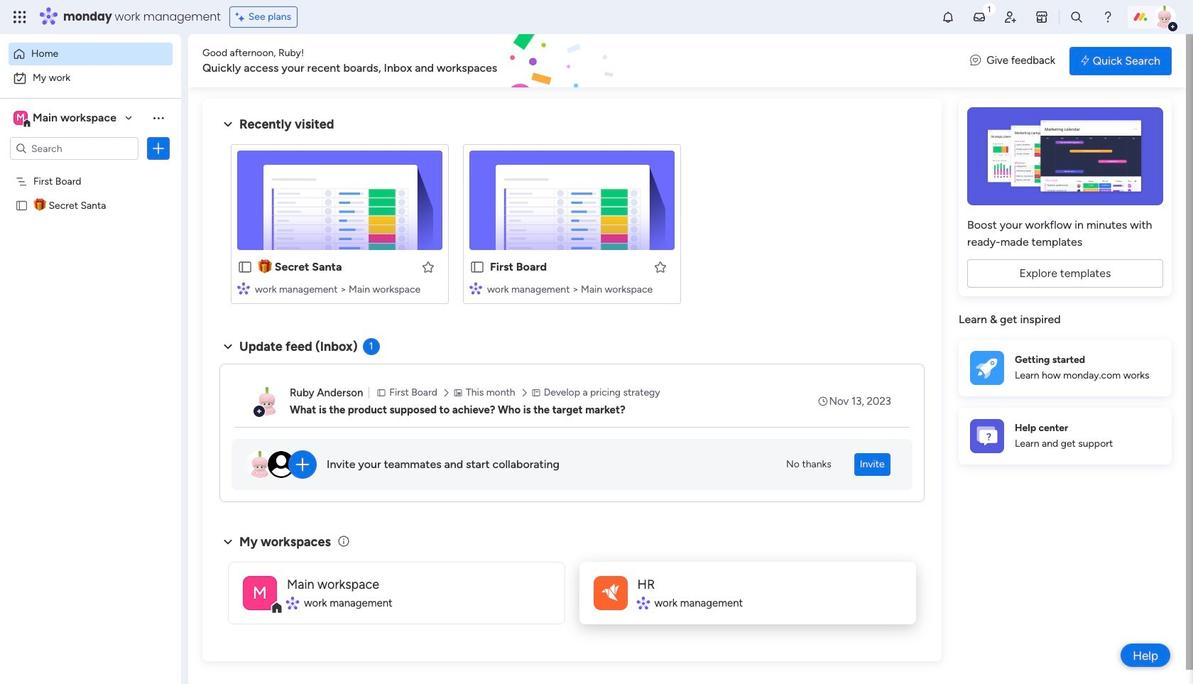 Task type: locate. For each thing, give the bounding box(es) containing it.
select product image
[[13, 10, 27, 24]]

add to favorites image
[[421, 260, 436, 274], [654, 260, 668, 274]]

quick search results list box
[[220, 133, 925, 321]]

1 horizontal spatial add to favorites image
[[654, 260, 668, 274]]

1 element
[[363, 338, 380, 355]]

Search in workspace field
[[30, 140, 119, 157]]

1 vertical spatial public board image
[[470, 259, 485, 275]]

1 vertical spatial ruby anderson image
[[253, 387, 281, 416]]

component image
[[638, 597, 651, 610]]

option
[[9, 43, 173, 65], [9, 67, 173, 90], [0, 168, 181, 171]]

2 add to favorites image from the left
[[654, 260, 668, 274]]

1 horizontal spatial ruby anderson image
[[1154, 6, 1177, 28]]

search everything image
[[1070, 10, 1084, 24]]

0 horizontal spatial ruby anderson image
[[253, 387, 281, 416]]

public board image
[[15, 198, 28, 212], [470, 259, 485, 275]]

see plans image
[[236, 9, 248, 25]]

templates image image
[[972, 107, 1160, 205]]

0 vertical spatial ruby anderson image
[[1154, 6, 1177, 28]]

ruby anderson image
[[1154, 6, 1177, 28], [253, 387, 281, 416]]

workspace options image
[[151, 111, 166, 125]]

1 horizontal spatial public board image
[[470, 259, 485, 275]]

close my workspaces image
[[220, 533, 237, 551]]

0 horizontal spatial public board image
[[15, 198, 28, 212]]

notifications image
[[942, 10, 956, 24]]

monday marketplace image
[[1035, 10, 1050, 24]]

0 horizontal spatial add to favorites image
[[421, 260, 436, 274]]

0 horizontal spatial workspace image
[[14, 110, 28, 126]]

workspace image
[[603, 580, 620, 606]]

workspace image
[[14, 110, 28, 126], [243, 576, 277, 610], [594, 576, 629, 610]]

workspace selection element
[[14, 109, 119, 128]]

1 add to favorites image from the left
[[421, 260, 436, 274]]

help center element
[[959, 408, 1172, 464]]

help image
[[1101, 10, 1116, 24]]

list box
[[0, 166, 181, 409]]



Task type: describe. For each thing, give the bounding box(es) containing it.
1 vertical spatial option
[[9, 67, 173, 90]]

2 vertical spatial option
[[0, 168, 181, 171]]

0 vertical spatial option
[[9, 43, 173, 65]]

public board image inside "quick search results" list box
[[470, 259, 485, 275]]

1 horizontal spatial workspace image
[[243, 576, 277, 610]]

1 image
[[983, 1, 996, 17]]

invite members image
[[1004, 10, 1018, 24]]

close recently visited image
[[220, 116, 237, 133]]

public board image
[[237, 259, 253, 275]]

getting started element
[[959, 339, 1172, 396]]

close update feed (inbox) image
[[220, 338, 237, 355]]

update feed image
[[973, 10, 987, 24]]

0 vertical spatial public board image
[[15, 198, 28, 212]]

options image
[[151, 141, 166, 156]]

2 horizontal spatial workspace image
[[594, 576, 629, 610]]

v2 user feedback image
[[971, 53, 982, 69]]

v2 bolt switch image
[[1082, 53, 1090, 69]]



Task type: vqa. For each thing, say whether or not it's contained in the screenshot.
Public board icon to the middle
yes



